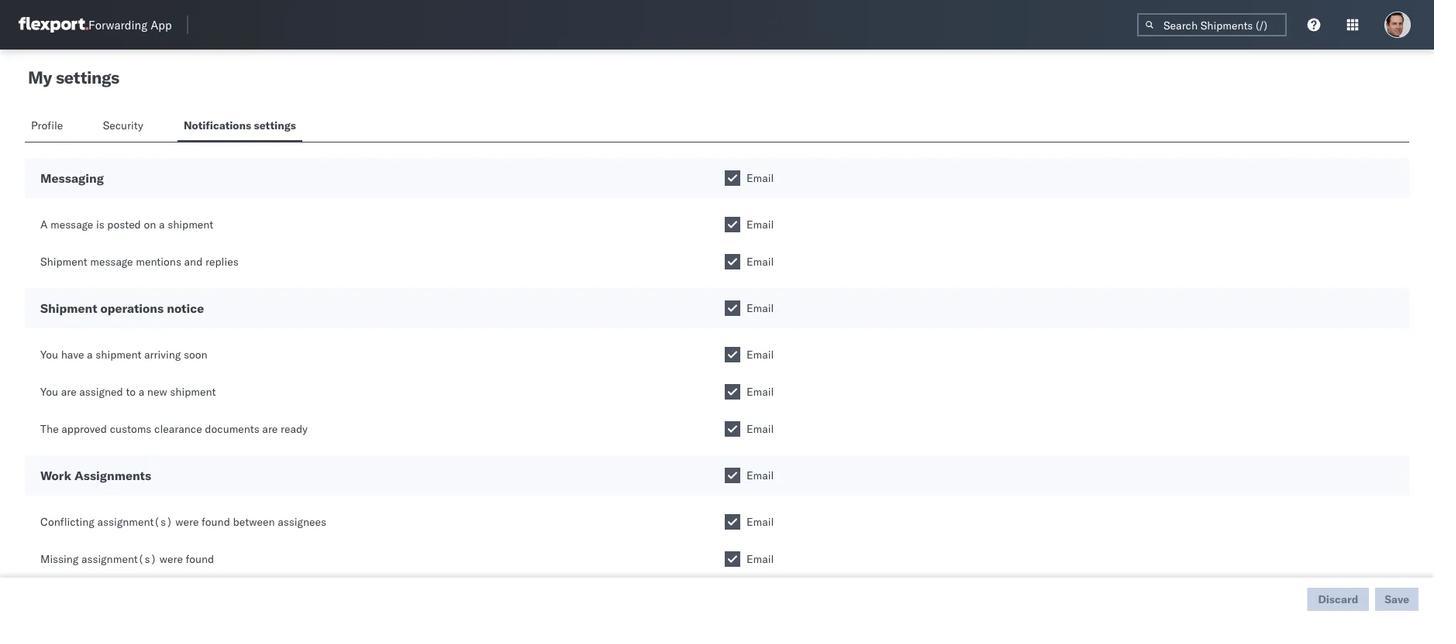 Task type: vqa. For each thing, say whether or not it's contained in the screenshot.
are
yes



Task type: describe. For each thing, give the bounding box(es) containing it.
security button
[[97, 112, 153, 142]]

soon
[[184, 348, 207, 362]]

missing
[[40, 553, 79, 566]]

0 horizontal spatial a
[[87, 348, 93, 362]]

between
[[233, 516, 275, 529]]

app
[[151, 17, 172, 32]]

approved
[[61, 422, 107, 436]]

0 horizontal spatial are
[[61, 385, 76, 399]]

ready
[[281, 422, 308, 436]]

you for you have a shipment arriving soon
[[40, 348, 58, 362]]

email for work assignments
[[747, 469, 774, 483]]

conflicting assignment(s) were found between assignees
[[40, 516, 326, 529]]

notifications
[[184, 119, 251, 132]]

operations
[[100, 301, 164, 316]]

shipment for new
[[170, 385, 216, 399]]

email for conflicting assignment(s) were found between assignees
[[747, 516, 774, 529]]

posted
[[107, 218, 141, 231]]

my settings
[[28, 67, 119, 88]]

2 horizontal spatial a
[[159, 218, 165, 231]]

message for a
[[50, 218, 93, 231]]

shipment for a
[[168, 218, 213, 231]]

and
[[184, 255, 203, 269]]

email for shipment message mentions and replies
[[747, 255, 774, 269]]

messaging
[[40, 171, 104, 186]]

work assignments
[[40, 468, 151, 484]]

found for conflicting assignment(s) were found between assignees
[[202, 516, 230, 529]]

you for you are assigned to a new shipment
[[40, 385, 58, 399]]

email for you have a shipment arriving soon
[[747, 348, 774, 362]]

email for you are assigned to a new shipment
[[747, 385, 774, 399]]

email for the approved customs clearance documents are ready
[[747, 422, 774, 436]]

were for missing
[[160, 553, 183, 566]]

notifications settings
[[184, 119, 296, 132]]

documents
[[205, 422, 259, 436]]

assigned
[[79, 385, 123, 399]]

settings for notifications settings
[[254, 119, 296, 132]]

a message is posted on a shipment
[[40, 218, 213, 231]]

to
[[126, 385, 136, 399]]

notifications settings button
[[177, 112, 302, 142]]



Task type: locate. For each thing, give the bounding box(es) containing it.
Search Shipments (/) text field
[[1137, 13, 1287, 36]]

is
[[96, 218, 104, 231]]

1 vertical spatial you
[[40, 385, 58, 399]]

0 vertical spatial assignment(s)
[[97, 516, 173, 529]]

1 horizontal spatial a
[[139, 385, 144, 399]]

10 email from the top
[[747, 553, 774, 566]]

arriving
[[144, 348, 181, 362]]

a right on
[[159, 218, 165, 231]]

customs
[[110, 422, 151, 436]]

1 horizontal spatial are
[[262, 422, 278, 436]]

2 shipment from the top
[[40, 301, 97, 316]]

settings
[[56, 67, 119, 88], [254, 119, 296, 132]]

1 vertical spatial were
[[160, 553, 183, 566]]

0 vertical spatial a
[[159, 218, 165, 231]]

email for a message is posted on a shipment
[[747, 218, 774, 231]]

0 vertical spatial shipment
[[168, 218, 213, 231]]

a
[[159, 218, 165, 231], [87, 348, 93, 362], [139, 385, 144, 399]]

flexport. image
[[19, 17, 88, 33]]

5 email from the top
[[747, 348, 774, 362]]

2 email from the top
[[747, 218, 774, 231]]

shipment message mentions and replies
[[40, 255, 239, 269]]

1 vertical spatial a
[[87, 348, 93, 362]]

1 email from the top
[[747, 171, 774, 185]]

email
[[747, 171, 774, 185], [747, 218, 774, 231], [747, 255, 774, 269], [747, 302, 774, 315], [747, 348, 774, 362], [747, 385, 774, 399], [747, 422, 774, 436], [747, 469, 774, 483], [747, 516, 774, 529], [747, 553, 774, 566]]

missing assignment(s) were found
[[40, 553, 214, 566]]

4 email from the top
[[747, 302, 774, 315]]

security
[[103, 119, 143, 132]]

1 shipment from the top
[[40, 255, 87, 269]]

shipment up and
[[168, 218, 213, 231]]

shipment
[[168, 218, 213, 231], [96, 348, 141, 362], [170, 385, 216, 399]]

8 email from the top
[[747, 469, 774, 483]]

6 email from the top
[[747, 385, 774, 399]]

clearance
[[154, 422, 202, 436]]

you have a shipment arriving soon
[[40, 348, 207, 362]]

my
[[28, 67, 52, 88]]

1 vertical spatial are
[[262, 422, 278, 436]]

0 vertical spatial message
[[50, 218, 93, 231]]

None checkbox
[[725, 171, 740, 186], [725, 254, 740, 270], [725, 347, 740, 363], [725, 422, 740, 437], [725, 552, 740, 567], [725, 171, 740, 186], [725, 254, 740, 270], [725, 347, 740, 363], [725, 422, 740, 437], [725, 552, 740, 567]]

0 vertical spatial were
[[175, 516, 199, 529]]

profile button
[[25, 112, 72, 142]]

9 email from the top
[[747, 516, 774, 529]]

0 vertical spatial you
[[40, 348, 58, 362]]

email for missing assignment(s) were found
[[747, 553, 774, 566]]

mentions
[[136, 255, 181, 269]]

were for conflicting
[[175, 516, 199, 529]]

found left between
[[202, 516, 230, 529]]

1 vertical spatial shipment
[[96, 348, 141, 362]]

None checkbox
[[725, 217, 740, 233], [725, 301, 740, 316], [725, 385, 740, 400], [725, 468, 740, 484], [725, 515, 740, 530], [725, 217, 740, 233], [725, 301, 740, 316], [725, 385, 740, 400], [725, 468, 740, 484], [725, 515, 740, 530]]

settings inside button
[[254, 119, 296, 132]]

1 vertical spatial shipment
[[40, 301, 97, 316]]

you
[[40, 348, 58, 362], [40, 385, 58, 399]]

shipment right new
[[170, 385, 216, 399]]

on
[[144, 218, 156, 231]]

assignment(s) for missing
[[81, 553, 157, 566]]

conflicting
[[40, 516, 94, 529]]

1 vertical spatial message
[[90, 255, 133, 269]]

email for messaging
[[747, 171, 774, 185]]

message for shipment
[[90, 255, 133, 269]]

shipment for shipment operations notice
[[40, 301, 97, 316]]

the
[[40, 422, 59, 436]]

shipment up have
[[40, 301, 97, 316]]

shipment down a
[[40, 255, 87, 269]]

have
[[61, 348, 84, 362]]

are left the ready
[[262, 422, 278, 436]]

replies
[[205, 255, 239, 269]]

7 email from the top
[[747, 422, 774, 436]]

settings for my settings
[[56, 67, 119, 88]]

message
[[50, 218, 93, 231], [90, 255, 133, 269]]

forwarding app link
[[19, 17, 172, 33]]

found
[[202, 516, 230, 529], [186, 553, 214, 566]]

0 horizontal spatial settings
[[56, 67, 119, 88]]

settings right the my
[[56, 67, 119, 88]]

shipment operations notice
[[40, 301, 204, 316]]

are
[[61, 385, 76, 399], [262, 422, 278, 436]]

the approved customs clearance documents are ready
[[40, 422, 308, 436]]

profile
[[31, 119, 63, 132]]

you are assigned to a new shipment
[[40, 385, 216, 399]]

were left between
[[175, 516, 199, 529]]

a right have
[[87, 348, 93, 362]]

were down conflicting assignment(s) were found between assignees
[[160, 553, 183, 566]]

shipment up you are assigned to a new shipment
[[96, 348, 141, 362]]

were
[[175, 516, 199, 529], [160, 553, 183, 566]]

1 you from the top
[[40, 348, 58, 362]]

2 vertical spatial shipment
[[170, 385, 216, 399]]

you left have
[[40, 348, 58, 362]]

assignment(s)
[[97, 516, 173, 529], [81, 553, 157, 566]]

forwarding
[[88, 17, 147, 32]]

a
[[40, 218, 48, 231]]

2 vertical spatial a
[[139, 385, 144, 399]]

assignments
[[74, 468, 151, 484]]

3 email from the top
[[747, 255, 774, 269]]

1 vertical spatial settings
[[254, 119, 296, 132]]

a right the "to"
[[139, 385, 144, 399]]

assignment(s) up missing assignment(s) were found
[[97, 516, 173, 529]]

found for missing assignment(s) were found
[[186, 553, 214, 566]]

work
[[40, 468, 71, 484]]

assignment(s) for conflicting
[[97, 516, 173, 529]]

found down conflicting assignment(s) were found between assignees
[[186, 553, 214, 566]]

message right a
[[50, 218, 93, 231]]

shipment for shipment message mentions and replies
[[40, 255, 87, 269]]

0 vertical spatial shipment
[[40, 255, 87, 269]]

email for shipment operations notice
[[747, 302, 774, 315]]

2 you from the top
[[40, 385, 58, 399]]

0 vertical spatial found
[[202, 516, 230, 529]]

1 vertical spatial found
[[186, 553, 214, 566]]

0 vertical spatial are
[[61, 385, 76, 399]]

forwarding app
[[88, 17, 172, 32]]

settings right notifications
[[254, 119, 296, 132]]

0 vertical spatial settings
[[56, 67, 119, 88]]

message down is
[[90, 255, 133, 269]]

1 vertical spatial assignment(s)
[[81, 553, 157, 566]]

new
[[147, 385, 167, 399]]

assignment(s) right missing
[[81, 553, 157, 566]]

assignees
[[278, 516, 326, 529]]

you up the
[[40, 385, 58, 399]]

notice
[[167, 301, 204, 316]]

shipment
[[40, 255, 87, 269], [40, 301, 97, 316]]

are left assigned
[[61, 385, 76, 399]]

1 horizontal spatial settings
[[254, 119, 296, 132]]



